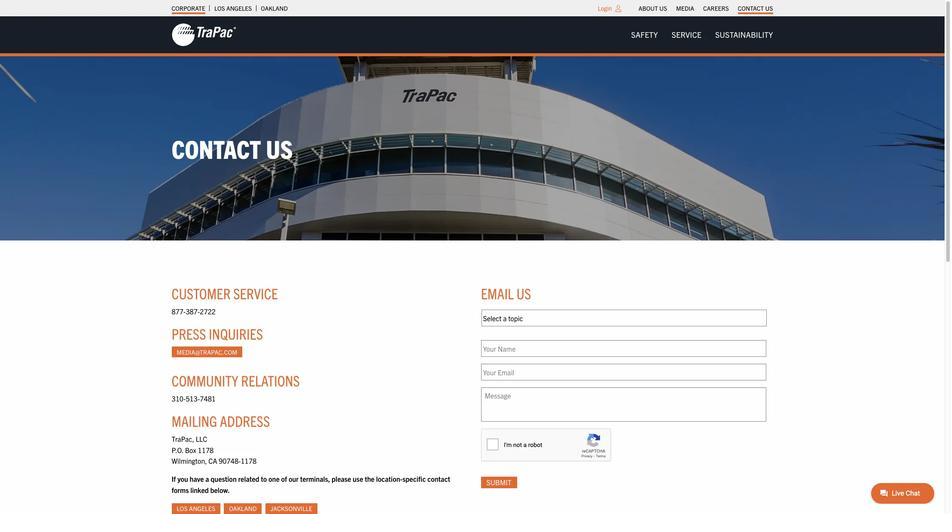 Task type: locate. For each thing, give the bounding box(es) containing it.
customer service
[[172, 284, 278, 303]]

877-387-2722
[[172, 308, 216, 316]]

1 vertical spatial service
[[233, 284, 278, 303]]

to
[[261, 475, 267, 484]]

1 vertical spatial los
[[177, 505, 188, 513]]

inquiries
[[209, 325, 263, 343]]

0 horizontal spatial oakland
[[229, 505, 257, 513]]

oakland
[[261, 4, 288, 12], [229, 505, 257, 513]]

service link
[[665, 26, 709, 43]]

los angeles
[[214, 4, 252, 12], [177, 505, 215, 513]]

corporate link
[[172, 2, 205, 14]]

0 vertical spatial service
[[672, 30, 702, 40]]

contact
[[738, 4, 764, 12], [172, 133, 261, 164]]

media@trapac.com
[[177, 348, 237, 356]]

please
[[332, 475, 351, 484]]

menu bar up service link
[[634, 2, 778, 14]]

oakland link
[[261, 2, 288, 14], [224, 504, 262, 514]]

0 vertical spatial contact
[[738, 4, 764, 12]]

1 vertical spatial menu bar
[[625, 26, 780, 43]]

service
[[672, 30, 702, 40], [233, 284, 278, 303]]

sustainability
[[716, 30, 773, 40]]

relations
[[241, 371, 300, 390]]

linked
[[190, 486, 209, 495]]

email us
[[481, 284, 531, 303]]

0 vertical spatial los
[[214, 4, 225, 12]]

los angeles link down linked on the left of page
[[172, 504, 221, 514]]

service inside "menu bar"
[[672, 30, 702, 40]]

1 vertical spatial angeles
[[189, 505, 215, 513]]

los down the forms
[[177, 505, 188, 513]]

question
[[211, 475, 237, 484]]

0 horizontal spatial contact us
[[172, 133, 293, 164]]

0 horizontal spatial 1178
[[198, 446, 214, 455]]

below.
[[210, 486, 230, 495]]

1 horizontal spatial 1178
[[241, 457, 257, 466]]

community relations
[[172, 371, 300, 390]]

related
[[238, 475, 259, 484]]

location-
[[376, 475, 403, 484]]

los angeles link
[[214, 2, 252, 14], [172, 504, 221, 514]]

menu bar
[[634, 2, 778, 14], [625, 26, 780, 43]]

310-
[[172, 395, 186, 403]]

1 vertical spatial contact us
[[172, 133, 293, 164]]

1178
[[198, 446, 214, 455], [241, 457, 257, 466]]

los
[[214, 4, 225, 12], [177, 505, 188, 513]]

0 horizontal spatial angeles
[[189, 505, 215, 513]]

los angeles link up corporate image on the top left of the page
[[214, 2, 252, 14]]

1 vertical spatial los angeles link
[[172, 504, 221, 514]]

terminals,
[[300, 475, 330, 484]]

careers link
[[704, 2, 729, 14]]

1 vertical spatial contact
[[172, 133, 261, 164]]

contact
[[428, 475, 450, 484]]

email
[[481, 284, 514, 303]]

los angeles up corporate image on the top left of the page
[[214, 4, 252, 12]]

7481
[[200, 395, 216, 403]]

1 horizontal spatial angeles
[[226, 4, 252, 12]]

Message text field
[[481, 388, 767, 422]]

0 horizontal spatial service
[[233, 284, 278, 303]]

angeles
[[226, 4, 252, 12], [189, 505, 215, 513]]

media link
[[677, 2, 695, 14]]

customer
[[172, 284, 231, 303]]

0 vertical spatial los angeles link
[[214, 2, 252, 14]]

jacksonville
[[271, 505, 313, 513]]

llc
[[196, 435, 207, 444]]

menu bar down careers link
[[625, 26, 780, 43]]

contact us
[[738, 4, 773, 12], [172, 133, 293, 164]]

1178 up related
[[241, 457, 257, 466]]

you
[[177, 475, 188, 484]]

0 vertical spatial oakland
[[261, 4, 288, 12]]

1 horizontal spatial los
[[214, 4, 225, 12]]

about us
[[639, 4, 667, 12]]

1 vertical spatial oakland
[[229, 505, 257, 513]]

los up corporate image on the top left of the page
[[214, 4, 225, 12]]

2722
[[200, 308, 216, 316]]

0 vertical spatial 1178
[[198, 446, 214, 455]]

our
[[289, 475, 299, 484]]

careers
[[704, 4, 729, 12]]

0 horizontal spatial los
[[177, 505, 188, 513]]

login
[[598, 4, 612, 12]]

1 horizontal spatial contact us
[[738, 4, 773, 12]]

0 vertical spatial menu bar
[[634, 2, 778, 14]]

877-
[[172, 308, 186, 316]]

None submit
[[481, 477, 517, 489]]

513-
[[186, 395, 200, 403]]

1178 down the llc
[[198, 446, 214, 455]]

corporate
[[172, 4, 205, 12]]

1 horizontal spatial oakland
[[261, 4, 288, 12]]

a
[[206, 475, 209, 484]]

us
[[660, 4, 667, 12], [766, 4, 773, 12], [266, 133, 293, 164], [517, 284, 531, 303]]

the
[[365, 475, 375, 484]]

us inside contact us link
[[766, 4, 773, 12]]

los angeles down linked on the left of page
[[177, 505, 215, 513]]

1 horizontal spatial service
[[672, 30, 702, 40]]

press inquiries
[[172, 325, 263, 343]]



Task type: vqa. For each thing, say whether or not it's contained in the screenshot.
310-513-7481
yes



Task type: describe. For each thing, give the bounding box(es) containing it.
us inside about us link
[[660, 4, 667, 12]]

387-
[[186, 308, 200, 316]]

mailing
[[172, 412, 217, 430]]

have
[[190, 475, 204, 484]]

use
[[353, 475, 363, 484]]

menu bar containing safety
[[625, 26, 780, 43]]

safety
[[632, 30, 658, 40]]

los for the bottom los angeles link
[[177, 505, 188, 513]]

los for los angeles link to the top
[[214, 4, 225, 12]]

90748-
[[219, 457, 241, 466]]

sustainability link
[[709, 26, 780, 43]]

forms
[[172, 486, 189, 495]]

1 horizontal spatial contact
[[738, 4, 764, 12]]

address
[[220, 412, 270, 430]]

light image
[[616, 5, 622, 12]]

0 vertical spatial oakland link
[[261, 2, 288, 14]]

310-513-7481
[[172, 395, 216, 403]]

0 horizontal spatial contact
[[172, 133, 261, 164]]

trapac, llc p.o. box 1178 wilmington, ca 90748-1178
[[172, 435, 257, 466]]

1 vertical spatial oakland link
[[224, 504, 262, 514]]

mailing address
[[172, 412, 270, 430]]

one
[[269, 475, 280, 484]]

media
[[677, 4, 695, 12]]

community
[[172, 371, 239, 390]]

1 vertical spatial los angeles
[[177, 505, 215, 513]]

safety link
[[625, 26, 665, 43]]

p.o.
[[172, 446, 184, 455]]

of
[[281, 475, 287, 484]]

box
[[185, 446, 196, 455]]

media@trapac.com link
[[172, 347, 242, 358]]

specific
[[403, 475, 426, 484]]

about
[[639, 4, 658, 12]]

press
[[172, 325, 206, 343]]

corporate image
[[172, 23, 236, 47]]

trapac,
[[172, 435, 194, 444]]

menu bar containing about us
[[634, 2, 778, 14]]

1 vertical spatial 1178
[[241, 457, 257, 466]]

if you have a question related to one of our terminals, please use the location-specific contact forms linked below.
[[172, 475, 450, 495]]

wilmington,
[[172, 457, 207, 466]]

0 vertical spatial contact us
[[738, 4, 773, 12]]

about us link
[[639, 2, 667, 14]]

0 vertical spatial angeles
[[226, 4, 252, 12]]

Your Email text field
[[481, 364, 767, 381]]

0 vertical spatial los angeles
[[214, 4, 252, 12]]

login link
[[598, 4, 612, 12]]

ca
[[209, 457, 217, 466]]

Your Name text field
[[481, 341, 767, 357]]

if
[[172, 475, 176, 484]]

jacksonville link
[[266, 504, 318, 514]]

contact us link
[[738, 2, 773, 14]]



